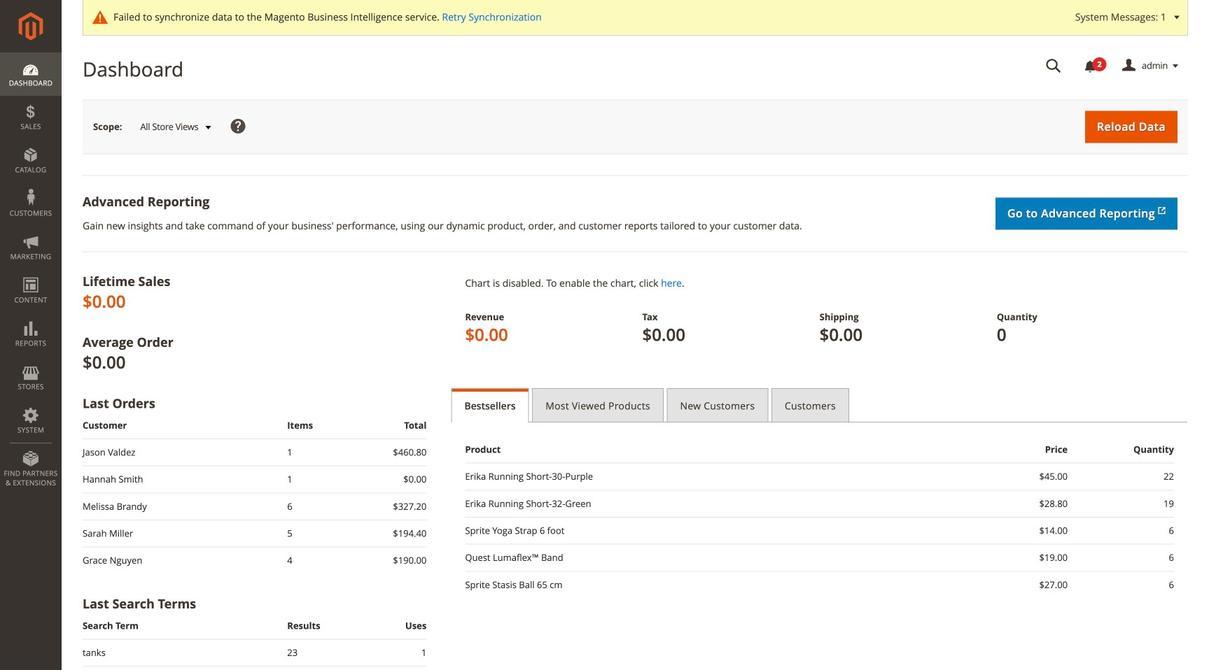 Task type: describe. For each thing, give the bounding box(es) containing it.
magento admin panel image
[[19, 12, 43, 41]]



Task type: locate. For each thing, give the bounding box(es) containing it.
tab list
[[451, 389, 1188, 423]]

None text field
[[1036, 54, 1071, 78]]

menu bar
[[0, 53, 62, 495]]



